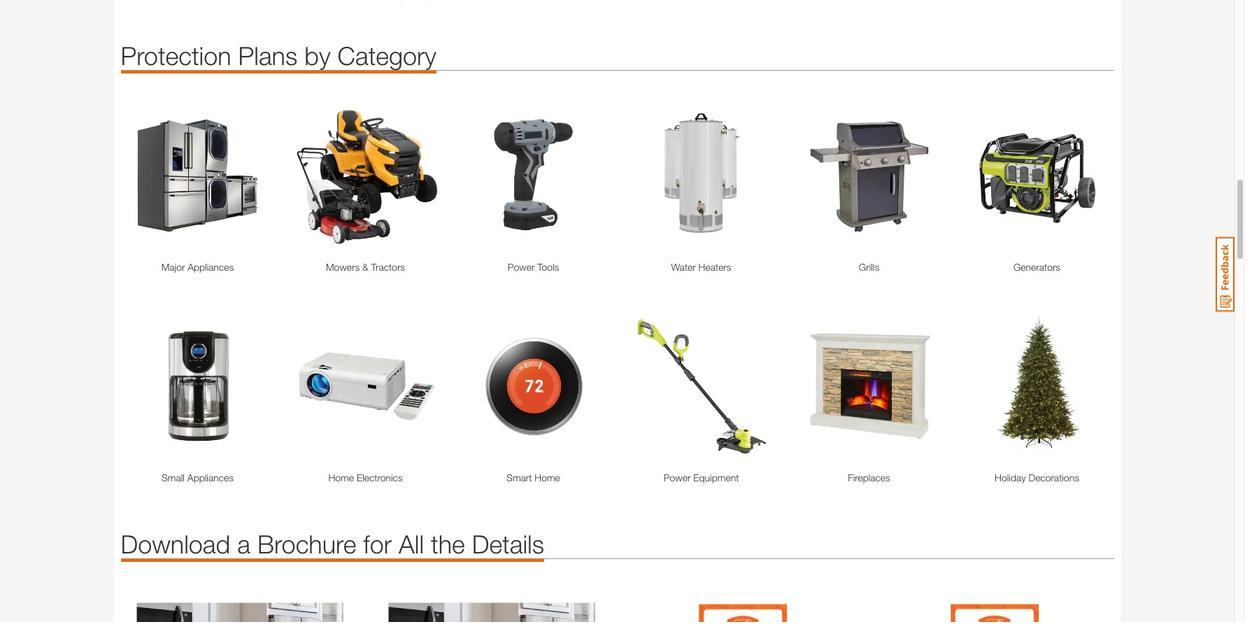 Task type: locate. For each thing, give the bounding box(es) containing it.
major appliances (spanish) image
[[373, 587, 611, 622]]

 image for generators
[[960, 98, 1114, 252]]

appliances for small appliances
[[187, 471, 234, 483]]

electronics
[[357, 471, 403, 483]]

grills
[[859, 261, 880, 273]]

home
[[328, 471, 354, 483], [535, 471, 560, 483]]

power left tools
[[508, 261, 535, 273]]

0 vertical spatial power
[[508, 261, 535, 273]]

1 vertical spatial power
[[664, 471, 691, 483]]

appliances right the 'small'
[[187, 471, 234, 483]]

 image
[[121, 98, 275, 252], [289, 98, 443, 252], [457, 98, 611, 252], [625, 98, 778, 252], [792, 98, 946, 252], [960, 98, 1114, 252], [121, 309, 275, 463], [289, 309, 443, 463], [457, 309, 611, 463], [625, 309, 778, 463], [792, 309, 946, 463], [960, 309, 1114, 463]]

water heaters link
[[625, 259, 778, 274]]

 image for small appliances
[[121, 309, 275, 463]]

for
[[363, 529, 392, 559]]

2 home from the left
[[535, 471, 560, 483]]

1 vertical spatial appliances
[[187, 471, 234, 483]]

smart
[[507, 471, 532, 483]]

major appliances (english) image
[[121, 587, 359, 622]]

home left electronics
[[328, 471, 354, 483]]

tractors
[[371, 261, 405, 273]]

small appliances
[[162, 471, 234, 483]]

major appliances
[[161, 261, 234, 273]]

holiday decorations link
[[960, 470, 1114, 485]]

appliances right major
[[188, 261, 234, 273]]

brochure
[[257, 529, 356, 559]]

 image for smart home
[[457, 309, 611, 463]]

general merchandise & water heaters (spanish) image
[[876, 587, 1114, 622]]

home inside smart home link
[[535, 471, 560, 483]]

feedback link image
[[1216, 237, 1235, 312]]

home electronics link
[[289, 470, 443, 485]]

home right the smart
[[535, 471, 560, 483]]

category
[[338, 40, 437, 70]]

all
[[399, 529, 424, 559]]

power equipment link
[[625, 470, 778, 485]]

0 vertical spatial appliances
[[188, 261, 234, 273]]

1 horizontal spatial power
[[664, 471, 691, 483]]

appliances for major appliances
[[188, 261, 234, 273]]

water heaters
[[671, 261, 732, 273]]

0 horizontal spatial home
[[328, 471, 354, 483]]

home electronics
[[328, 471, 403, 483]]

major appliances link
[[121, 259, 275, 274]]

appliances inside major appliances "link"
[[188, 261, 234, 273]]

protection
[[121, 40, 231, 70]]

smart home link
[[457, 470, 611, 485]]

1 home from the left
[[328, 471, 354, 483]]

the
[[431, 529, 465, 559]]

water
[[671, 261, 696, 273]]

 image for grills
[[792, 98, 946, 252]]

power
[[508, 261, 535, 273], [664, 471, 691, 483]]

0 horizontal spatial power
[[508, 261, 535, 273]]

equipment
[[694, 471, 739, 483]]

power left equipment
[[664, 471, 691, 483]]

 image for home electronics
[[289, 309, 443, 463]]

appliances inside small appliances link
[[187, 471, 234, 483]]

generators
[[1014, 261, 1061, 273]]

1 horizontal spatial home
[[535, 471, 560, 483]]

appliances
[[188, 261, 234, 273], [187, 471, 234, 483]]

mowers & tractors link
[[289, 259, 443, 274]]



Task type: describe. For each thing, give the bounding box(es) containing it.
 image for fireplaces
[[792, 309, 946, 463]]

 image for power equipment
[[625, 309, 778, 463]]

 image for major appliances
[[121, 98, 275, 252]]

protection plans by category
[[121, 40, 437, 70]]

fireplaces link
[[792, 470, 946, 485]]

tools
[[538, 261, 559, 273]]

smart home
[[507, 471, 560, 483]]

small appliances link
[[121, 470, 275, 485]]

home inside "home electronics" link
[[328, 471, 354, 483]]

power for power equipment
[[664, 471, 691, 483]]

power equipment
[[664, 471, 739, 483]]

small
[[162, 471, 185, 483]]

power tools link
[[457, 259, 611, 274]]

mowers & tractors
[[326, 261, 405, 273]]

major
[[161, 261, 185, 273]]

download
[[121, 529, 230, 559]]

fireplaces
[[848, 471, 891, 483]]

download a brochure for all the details
[[121, 529, 544, 559]]

heaters
[[699, 261, 732, 273]]

 image for mowers & tractors
[[289, 98, 443, 252]]

holiday decorations
[[995, 471, 1080, 483]]

decorations
[[1029, 471, 1080, 483]]

 image for power tools
[[457, 98, 611, 252]]

power tools
[[508, 261, 559, 273]]

 image for holiday decorations
[[960, 309, 1114, 463]]

 image for water heaters
[[625, 98, 778, 252]]

mowers
[[326, 261, 360, 273]]

&
[[363, 261, 369, 273]]

by
[[305, 40, 331, 70]]

plans
[[238, 40, 298, 70]]

a
[[237, 529, 250, 559]]

details
[[472, 529, 544, 559]]

power for power tools
[[508, 261, 535, 273]]

holiday
[[995, 471, 1026, 483]]

grills link
[[792, 259, 946, 274]]

general merchandise & water heaters (english) image
[[625, 587, 862, 622]]

generators link
[[960, 259, 1114, 274]]



Task type: vqa. For each thing, say whether or not it's contained in the screenshot.
the "Image for Ready To Deck The Halls"
no



